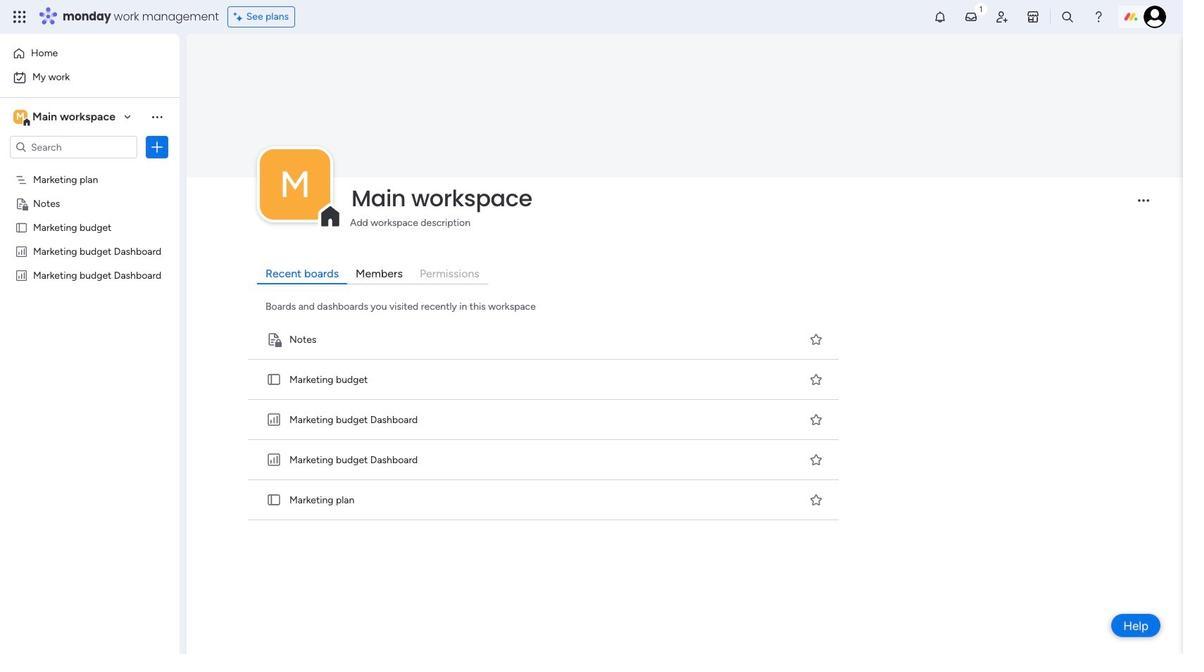 Task type: vqa. For each thing, say whether or not it's contained in the screenshot.
Add to favorites image
yes



Task type: describe. For each thing, give the bounding box(es) containing it.
invite members image
[[996, 10, 1010, 24]]

1 vertical spatial workspace image
[[260, 150, 330, 220]]

1 vertical spatial option
[[8, 66, 171, 89]]

v2 ellipsis image
[[1139, 199, 1150, 211]]

2 vertical spatial option
[[0, 167, 180, 169]]

add to favorites image for private board icon
[[810, 332, 824, 347]]

private board image
[[15, 197, 28, 210]]

1 add to favorites image from the top
[[810, 373, 824, 387]]

update feed image
[[965, 10, 979, 24]]

workspace options image
[[150, 110, 164, 124]]

workspace selection element
[[13, 109, 118, 127]]

notifications image
[[934, 10, 948, 24]]

0 vertical spatial public board image
[[15, 221, 28, 234]]

0 horizontal spatial workspace image
[[13, 109, 27, 125]]

2 vertical spatial public board image
[[266, 493, 282, 508]]

quick search results list box
[[245, 320, 843, 521]]

1 vertical spatial public board image
[[266, 372, 282, 388]]

1 image
[[975, 1, 988, 17]]

public dashboard image for third add to favorites icon from the top
[[266, 453, 282, 468]]

private board image
[[266, 332, 282, 348]]



Task type: locate. For each thing, give the bounding box(es) containing it.
public dashboard image
[[15, 244, 28, 258]]

0 vertical spatial add to favorites image
[[810, 373, 824, 387]]

2 vertical spatial add to favorites image
[[810, 453, 824, 467]]

0 vertical spatial add to favorites image
[[810, 332, 824, 347]]

monday marketplace image
[[1027, 10, 1041, 24]]

search everything image
[[1061, 10, 1075, 24]]

1 vertical spatial add to favorites image
[[810, 413, 824, 427]]

see plans image
[[234, 9, 246, 25]]

list box
[[0, 165, 180, 477]]

1 vertical spatial public dashboard image
[[266, 412, 282, 428]]

add to favorites image
[[810, 332, 824, 347], [810, 493, 824, 507]]

public board image
[[15, 221, 28, 234], [266, 372, 282, 388], [266, 493, 282, 508]]

add to favorites image
[[810, 373, 824, 387], [810, 413, 824, 427], [810, 453, 824, 467]]

2 add to favorites image from the top
[[810, 493, 824, 507]]

public dashboard image
[[15, 268, 28, 282], [266, 412, 282, 428], [266, 453, 282, 468]]

help image
[[1092, 10, 1106, 24]]

2 add to favorites image from the top
[[810, 413, 824, 427]]

1 add to favorites image from the top
[[810, 332, 824, 347]]

0 vertical spatial workspace image
[[13, 109, 27, 125]]

1 vertical spatial add to favorites image
[[810, 493, 824, 507]]

0 vertical spatial public dashboard image
[[15, 268, 28, 282]]

2 vertical spatial public dashboard image
[[266, 453, 282, 468]]

3 add to favorites image from the top
[[810, 453, 824, 467]]

Search in workspace field
[[30, 139, 118, 155]]

None field
[[348, 184, 1127, 214]]

select product image
[[13, 10, 27, 24]]

options image
[[150, 140, 164, 154]]

option
[[8, 42, 171, 65], [8, 66, 171, 89], [0, 167, 180, 169]]

public dashboard image for second add to favorites icon
[[266, 412, 282, 428]]

kendall parks image
[[1144, 6, 1167, 28]]

1 horizontal spatial workspace image
[[260, 150, 330, 220]]

workspace image
[[13, 109, 27, 125], [260, 150, 330, 220]]

0 vertical spatial option
[[8, 42, 171, 65]]

add to favorites image for public board icon to the bottom
[[810, 493, 824, 507]]



